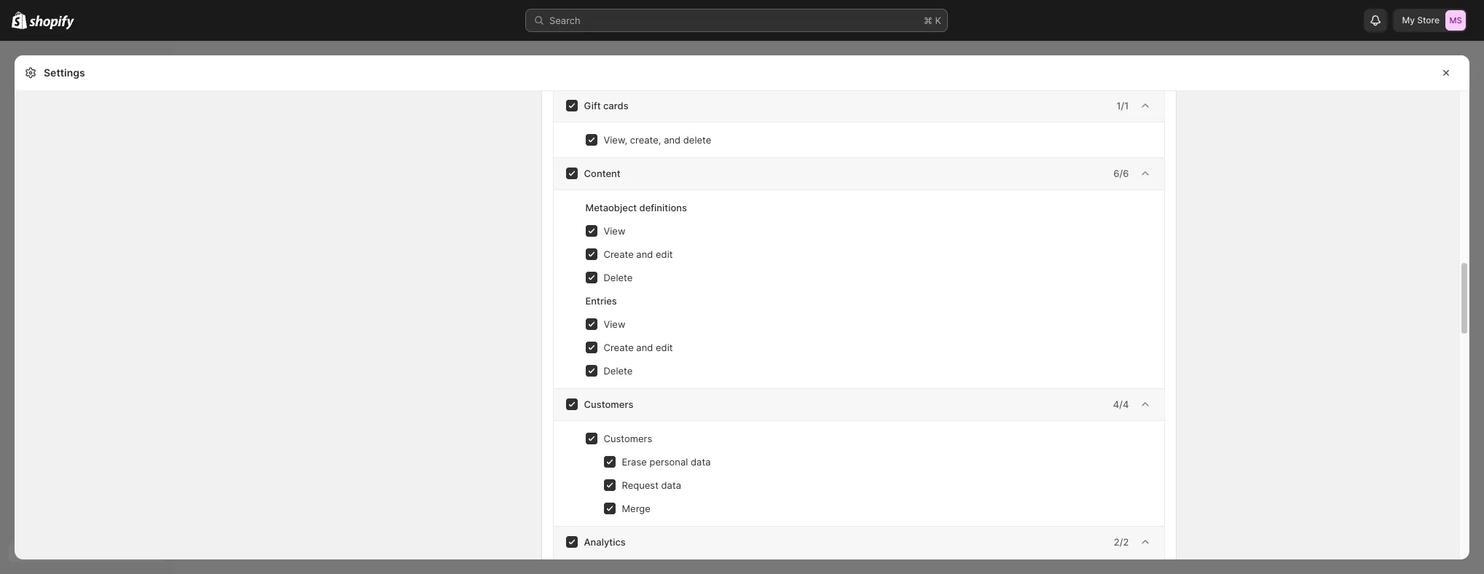 Task type: describe. For each thing, give the bounding box(es) containing it.
⌘ k
[[924, 15, 942, 26]]

erase personal data
[[622, 456, 711, 468]]

6/6
[[1114, 168, 1129, 179]]

0 vertical spatial data
[[691, 456, 711, 468]]

1 delete from the top
[[604, 272, 633, 284]]

metaobject
[[586, 202, 637, 214]]

0 horizontal spatial shopify image
[[12, 12, 27, 29]]

⌘
[[924, 15, 933, 26]]

settings
[[44, 66, 85, 79]]

search
[[550, 15, 581, 26]]

definitions
[[640, 202, 687, 214]]

1 horizontal spatial shopify image
[[29, 15, 75, 30]]

store
[[1418, 15, 1440, 26]]

my
[[1403, 15, 1416, 26]]

content
[[584, 168, 621, 179]]

1 view from the top
[[604, 225, 626, 237]]

2 create and edit from the top
[[604, 342, 673, 354]]

2/2
[[1114, 536, 1129, 548]]

1 create from the top
[[604, 249, 634, 260]]

2 create from the top
[[604, 342, 634, 354]]

1 create and edit from the top
[[604, 249, 673, 260]]

gift
[[584, 100, 601, 112]]

request
[[622, 480, 659, 491]]



Task type: locate. For each thing, give the bounding box(es) containing it.
create down entries
[[604, 342, 634, 354]]

create down metaobject
[[604, 249, 634, 260]]

k
[[936, 15, 942, 26]]

analytics
[[584, 536, 626, 548]]

2 edit from the top
[[656, 342, 673, 354]]

and
[[664, 134, 681, 146], [637, 249, 653, 260], [637, 342, 653, 354]]

view
[[604, 225, 626, 237], [604, 319, 626, 330]]

1/1
[[1117, 100, 1129, 112]]

view down metaobject
[[604, 225, 626, 237]]

merge
[[622, 503, 651, 515]]

my store
[[1403, 15, 1440, 26]]

1 vertical spatial create and edit
[[604, 342, 673, 354]]

create
[[604, 249, 634, 260], [604, 342, 634, 354]]

data down personal
[[662, 480, 682, 491]]

personal
[[650, 456, 688, 468]]

create,
[[630, 134, 662, 146]]

create and edit
[[604, 249, 673, 260], [604, 342, 673, 354]]

customers
[[584, 399, 634, 410], [604, 433, 653, 445]]

create and edit down metaobject definitions
[[604, 249, 673, 260]]

entries
[[586, 295, 617, 307]]

settings dialog
[[15, 55, 1470, 574]]

metaobject definitions
[[586, 202, 687, 214]]

0 vertical spatial create
[[604, 249, 634, 260]]

2 delete from the top
[[604, 365, 633, 377]]

data right personal
[[691, 456, 711, 468]]

0 vertical spatial create and edit
[[604, 249, 673, 260]]

view, create, and delete
[[604, 134, 712, 146]]

gift cards
[[584, 100, 629, 112]]

view down entries
[[604, 319, 626, 330]]

0 vertical spatial and
[[664, 134, 681, 146]]

view,
[[604, 134, 628, 146]]

2 view from the top
[[604, 319, 626, 330]]

1 horizontal spatial data
[[691, 456, 711, 468]]

1 vertical spatial delete
[[604, 365, 633, 377]]

delete
[[684, 134, 712, 146]]

delete
[[604, 272, 633, 284], [604, 365, 633, 377]]

erase
[[622, 456, 647, 468]]

dialog
[[1476, 55, 1485, 560]]

create and edit down entries
[[604, 342, 673, 354]]

edit
[[656, 249, 673, 260], [656, 342, 673, 354]]

0 vertical spatial delete
[[604, 272, 633, 284]]

cards
[[604, 100, 629, 112]]

1 vertical spatial create
[[604, 342, 634, 354]]

2 vertical spatial and
[[637, 342, 653, 354]]

0 horizontal spatial data
[[662, 480, 682, 491]]

shopify image
[[12, 12, 27, 29], [29, 15, 75, 30]]

my store image
[[1446, 10, 1467, 31]]

0 vertical spatial edit
[[656, 249, 673, 260]]

0 vertical spatial view
[[604, 225, 626, 237]]

0 vertical spatial customers
[[584, 399, 634, 410]]

data
[[691, 456, 711, 468], [662, 480, 682, 491]]

1 vertical spatial and
[[637, 249, 653, 260]]

request data
[[622, 480, 682, 491]]

1 vertical spatial data
[[662, 480, 682, 491]]

delete down entries
[[604, 365, 633, 377]]

1 vertical spatial customers
[[604, 433, 653, 445]]

4/4
[[1114, 399, 1129, 410]]

delete up entries
[[604, 272, 633, 284]]

1 vertical spatial edit
[[656, 342, 673, 354]]

1 vertical spatial view
[[604, 319, 626, 330]]

1 edit from the top
[[656, 249, 673, 260]]



Task type: vqa. For each thing, say whether or not it's contained in the screenshot.
"Customers"
yes



